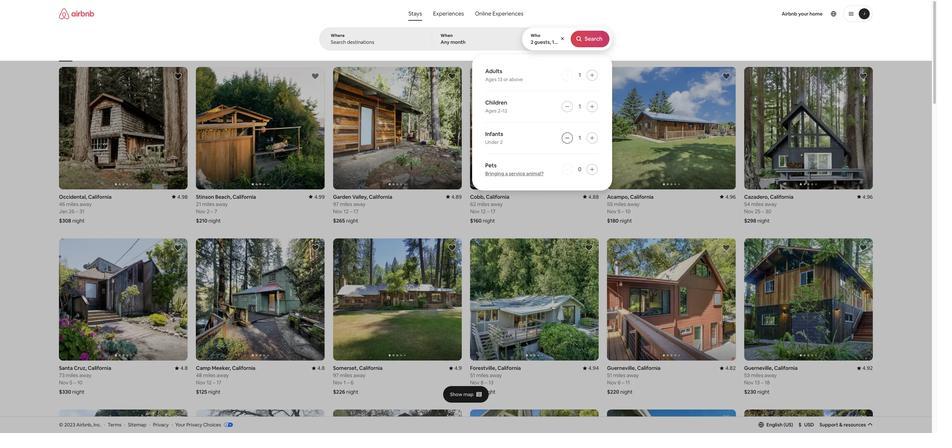 Task type: describe. For each thing, give the bounding box(es) containing it.
under
[[485, 139, 499, 145]]

your privacy choices link
[[175, 421, 233, 428]]

california inside santa cruz, california 73 miles away nov 5 – 10 $330 night
[[88, 365, 111, 371]]

4.9 out of 5 average rating image
[[449, 365, 462, 371]]

4 · from the left
[[172, 421, 173, 428]]

trending
[[529, 51, 546, 57]]

– inside guerneville, california 51 miles away nov 6 – 11 $220 night
[[622, 379, 625, 386]]

amazing pools
[[488, 51, 517, 57]]

– inside occidental, california 46 miles away jan 26 – 31 $308 night
[[76, 208, 78, 214]]

13 inside guerneville, california 53 miles away nov 13 – 18 $230 night
[[755, 379, 760, 386]]

garden
[[333, 193, 351, 200]]

miles inside garden valley, california 97 miles away nov 12 – 17 $265 night
[[340, 201, 352, 207]]

home
[[810, 11, 823, 17]]

add to wishlist: occidental, california image
[[174, 72, 182, 80]]

somerset, california 97 miles away nov 1 – 6 $226 night
[[333, 365, 383, 395]]

forestville,
[[470, 365, 497, 371]]

away inside occidental, california 46 miles away jan 26 – 31 $308 night
[[80, 201, 92, 207]]

&
[[840, 422, 843, 428]]

2–12
[[498, 108, 507, 114]]

camp
[[196, 365, 211, 371]]

1 for adults
[[579, 71, 581, 79]]

valley,
[[352, 193, 368, 200]]

national
[[589, 51, 605, 56]]

meeker,
[[212, 365, 231, 371]]

sitemap
[[128, 421, 146, 428]]

adults
[[485, 68, 502, 75]]

away inside garden valley, california 97 miles away nov 12 – 17 $265 night
[[353, 201, 366, 207]]

4.98 out of 5 average rating image
[[172, 193, 188, 200]]

0
[[578, 166, 582, 173]]

46
[[59, 201, 65, 207]]

pets bringing a service animal?
[[485, 162, 544, 177]]

30
[[766, 208, 772, 214]]

airbnb
[[782, 11, 798, 17]]

miles inside cazadero, california 54 miles away nov 25 – 30 $298 night
[[752, 201, 764, 207]]

beach,
[[215, 193, 232, 200]]

when
[[441, 33, 453, 38]]

online experiences
[[475, 10, 524, 17]]

night inside acampo, california 55 miles away nov 5 – 10 $180 night
[[620, 217, 632, 224]]

– inside stinson beach, california 21 miles away nov 2 – 7 $210 night
[[211, 208, 213, 214]]

4.88
[[589, 193, 599, 200]]

night inside guerneville, california 51 miles away nov 6 – 11 $220 night
[[621, 389, 633, 395]]

nov inside garden valley, california 97 miles away nov 12 – 17 $265 night
[[333, 208, 343, 214]]

$485
[[470, 389, 482, 395]]

airbnb,
[[76, 421, 92, 428]]

21
[[196, 201, 201, 207]]

the-
[[461, 51, 469, 56]]

18
[[765, 379, 770, 386]]

© 2023 airbnb, inc. ·
[[59, 421, 105, 428]]

$210
[[196, 217, 207, 224]]

$ usd
[[799, 422, 814, 428]]

when any month
[[441, 33, 466, 45]]

night inside garden valley, california 97 miles away nov 12 – 17 $265 night
[[346, 217, 359, 224]]

add to wishlist: tomales, california image
[[174, 415, 182, 423]]

nov inside cobb, california 62 miles away nov 12 – 17 $160 night
[[470, 208, 480, 214]]

children
[[485, 99, 507, 106]]

away inside forestville, california 51 miles away nov 8 – 13 $485 night
[[490, 372, 502, 379]]

nov inside "camp meeker, california 48 miles away nov 12 – 17 $125 night"
[[196, 379, 206, 386]]

2 add to wishlist: valley springs, california image from the left
[[448, 415, 456, 423]]

miles inside stinson beach, california 21 miles away nov 2 – 7 $210 night
[[202, 201, 215, 207]]

cobb,
[[470, 193, 485, 200]]

online
[[475, 10, 492, 17]]

4.94 out of 5 average rating image
[[583, 365, 599, 371]]

26
[[69, 208, 75, 214]]

4.92 out of 5 average rating image
[[857, 365, 873, 371]]

2 inside who 2 guests, 1 infant
[[531, 39, 534, 45]]

add to wishlist: cloverdale, california image
[[585, 415, 594, 423]]

support & resources button
[[820, 422, 873, 428]]

1 inside who 2 guests, 1 infant
[[552, 39, 554, 45]]

4.96 out of 5 average rating image for cazadero, california 54 miles away nov 25 – 30 $298 night
[[857, 193, 873, 200]]

grid
[[469, 51, 477, 56]]

guerneville, for 53
[[744, 365, 773, 371]]

– inside cazadero, california 54 miles away nov 25 – 30 $298 night
[[762, 208, 764, 214]]

4.9
[[455, 365, 462, 371]]

4.94
[[589, 365, 599, 371]]

4.88 out of 5 average rating image
[[583, 193, 599, 200]]

add to wishlist: camp meeker, california image
[[311, 243, 319, 252]]

nov inside guerneville, california 53 miles away nov 13 – 18 $230 night
[[744, 379, 754, 386]]

$298
[[744, 217, 757, 224]]

$
[[799, 422, 802, 428]]

infants
[[485, 130, 503, 138]]

what can we help you find? tab list
[[403, 7, 470, 21]]

2 privacy from the left
[[186, 421, 202, 428]]

13 inside adults ages 13 or above
[[498, 76, 503, 82]]

(us)
[[784, 422, 793, 428]]

$220
[[607, 389, 619, 395]]

away inside cobb, california 62 miles away nov 12 – 17 $160 night
[[491, 201, 503, 207]]

10 inside acampo, california 55 miles away nov 5 – 10 $180 night
[[626, 208, 631, 214]]

garden valley, california 97 miles away nov 12 – 17 $265 night
[[333, 193, 392, 224]]

48
[[196, 372, 202, 379]]

away inside "camp meeker, california 48 miles away nov 12 – 17 $125 night"
[[217, 372, 229, 379]]

california inside cobb, california 62 miles away nov 12 – 17 $160 night
[[486, 193, 510, 200]]

cobb, california 62 miles away nov 12 – 17 $160 night
[[470, 193, 510, 224]]

show map button
[[443, 386, 489, 403]]

4.8 for camp meeker, california 48 miles away nov 12 – 17 $125 night
[[318, 365, 325, 371]]

5 inside acampo, california 55 miles away nov 5 – 10 $180 night
[[618, 208, 621, 214]]

bringing
[[485, 170, 504, 177]]

terms
[[108, 421, 121, 428]]

any
[[441, 39, 450, 45]]

$180
[[607, 217, 619, 224]]

california inside cazadero, california 54 miles away nov 25 – 30 $298 night
[[770, 193, 794, 200]]

occidental,
[[59, 193, 87, 200]]

4.8 out of 5 average rating image
[[312, 365, 325, 371]]

miles inside cobb, california 62 miles away nov 12 – 17 $160 night
[[477, 201, 490, 207]]

ages for adults
[[485, 76, 497, 82]]

off-
[[453, 51, 461, 56]]

show map
[[450, 391, 474, 397]]

4.99 out of 5 average rating image
[[309, 193, 325, 200]]

away inside acampo, california 55 miles away nov 5 – 10 $180 night
[[628, 201, 640, 207]]

california inside garden valley, california 97 miles away nov 12 – 17 $265 night
[[369, 193, 392, 200]]

miles inside occidental, california 46 miles away jan 26 – 31 $308 night
[[66, 201, 78, 207]]

california inside stinson beach, california 21 miles away nov 2 – 7 $210 night
[[233, 193, 256, 200]]

adults ages 13 or above
[[485, 68, 523, 82]]

51 for forestville, california
[[470, 372, 475, 379]]

support & resources
[[820, 422, 866, 428]]

experiences inside button
[[433, 10, 464, 17]]

2023
[[64, 421, 75, 428]]

17 for 4.8
[[217, 379, 222, 386]]

add to wishlist: garden valley, california image
[[448, 72, 456, 80]]

2 inside infants under 2
[[500, 139, 503, 145]]

4.96 for cazadero, california 54 miles away nov 25 – 30 $298 night
[[863, 193, 873, 200]]

who 2 guests, 1 infant
[[531, 33, 569, 45]]

3 · from the left
[[149, 421, 150, 428]]

privacy link
[[153, 421, 169, 428]]

add to wishlist: acampo, california image
[[722, 72, 731, 80]]

7
[[214, 208, 217, 214]]

night inside occidental, california 46 miles away jan 26 – 31 $308 night
[[72, 217, 85, 224]]

night inside santa cruz, california 73 miles away nov 5 – 10 $330 night
[[72, 389, 85, 395]]

away inside cazadero, california 54 miles away nov 25 – 30 $298 night
[[765, 201, 777, 207]]

13 inside forestville, california 51 miles away nov 8 – 13 $485 night
[[489, 379, 494, 386]]

santa
[[59, 365, 73, 371]]

experiences button
[[428, 7, 470, 21]]

11
[[626, 379, 630, 386]]

6 inside guerneville, california 51 miles away nov 6 – 11 $220 night
[[618, 379, 621, 386]]

– inside cobb, california 62 miles away nov 12 – 17 $160 night
[[487, 208, 490, 214]]

2 inside stinson beach, california 21 miles away nov 2 – 7 $210 night
[[207, 208, 210, 214]]

$226
[[333, 389, 345, 395]]

nov inside guerneville, california 51 miles away nov 6 – 11 $220 night
[[607, 379, 617, 386]]

national parks
[[589, 51, 616, 56]]

nov inside santa cruz, california 73 miles away nov 5 – 10 $330 night
[[59, 379, 68, 386]]

4.92
[[863, 365, 873, 371]]

acampo, california 55 miles away nov 5 – 10 $180 night
[[607, 193, 654, 224]]

10 inside santa cruz, california 73 miles away nov 5 – 10 $330 night
[[77, 379, 83, 386]]

– inside acampo, california 55 miles away nov 5 – 10 $180 night
[[622, 208, 624, 214]]

add to wishlist: somerset, california image
[[448, 243, 456, 252]]

4.89 out of 5 average rating image
[[446, 193, 462, 200]]

guests,
[[535, 39, 551, 45]]

4.96 for acampo, california 55 miles away nov 5 – 10 $180 night
[[726, 193, 736, 200]]

above
[[509, 76, 523, 82]]



Task type: locate. For each thing, give the bounding box(es) containing it.
santa cruz, california 73 miles away nov 5 – 10 $330 night
[[59, 365, 111, 395]]

english (us) button
[[759, 422, 793, 428]]

infant
[[555, 39, 569, 45]]

privacy left add to wishlist: tomales, california icon
[[153, 421, 169, 428]]

group
[[59, 35, 755, 61], [59, 67, 188, 189], [196, 67, 454, 189], [333, 67, 462, 189], [470, 67, 599, 189], [607, 67, 736, 189], [744, 67, 873, 189], [59, 238, 188, 361], [196, 238, 325, 361], [333, 238, 462, 361], [470, 238, 599, 361], [607, 238, 865, 361], [744, 238, 873, 361], [59, 410, 188, 433], [196, 410, 325, 433], [333, 410, 462, 433], [470, 410, 599, 433], [607, 410, 736, 433], [744, 410, 873, 433]]

2 ages from the top
[[485, 108, 497, 114]]

nov down 53
[[744, 379, 754, 386]]

privacy
[[153, 421, 169, 428], [186, 421, 202, 428]]

california
[[88, 193, 112, 200], [233, 193, 256, 200], [486, 193, 510, 200], [630, 193, 654, 200], [369, 193, 392, 200], [770, 193, 794, 200], [88, 365, 111, 371], [232, 365, 256, 371], [498, 365, 521, 371], [637, 365, 661, 371], [359, 365, 383, 371], [774, 365, 798, 371]]

17 inside cobb, california 62 miles away nov 12 – 17 $160 night
[[491, 208, 496, 214]]

12 up $125
[[207, 379, 212, 386]]

night inside guerneville, california 53 miles away nov 13 – 18 $230 night
[[758, 389, 770, 395]]

1 4.96 from the left
[[726, 193, 736, 200]]

1 for infants
[[579, 134, 581, 141]]

54
[[744, 201, 750, 207]]

online experiences link
[[470, 7, 529, 21]]

nov up '$226'
[[333, 379, 343, 386]]

night inside stinson beach, california 21 miles away nov 2 – 7 $210 night
[[209, 217, 221, 224]]

0 horizontal spatial 17
[[217, 379, 222, 386]]

ages inside adults ages 13 or above
[[485, 76, 497, 82]]

add to wishlist: guerneville, california image
[[722, 243, 731, 252], [859, 243, 868, 252]]

add to wishlist: watsonville, california image
[[859, 415, 868, 423]]

Where field
[[331, 39, 421, 45]]

2 experiences from the left
[[493, 10, 524, 17]]

terms · sitemap · privacy ·
[[108, 421, 173, 428]]

·
[[104, 421, 105, 428], [124, 421, 125, 428], [149, 421, 150, 428], [172, 421, 173, 428]]

0 horizontal spatial 5
[[70, 379, 72, 386]]

25
[[755, 208, 761, 214]]

night inside forestville, california 51 miles away nov 8 – 13 $485 night
[[483, 389, 496, 395]]

away
[[80, 201, 92, 207], [216, 201, 228, 207], [491, 201, 503, 207], [628, 201, 640, 207], [353, 201, 366, 207], [765, 201, 777, 207], [79, 372, 92, 379], [217, 372, 229, 379], [490, 372, 502, 379], [627, 372, 639, 379], [353, 372, 366, 379], [765, 372, 777, 379]]

51 down the 'forestville,'
[[470, 372, 475, 379]]

10 down the acampo,
[[626, 208, 631, 214]]

2 right under
[[500, 139, 503, 145]]

17 inside "camp meeker, california 48 miles away nov 12 – 17 $125 night"
[[217, 379, 222, 386]]

73
[[59, 372, 65, 379]]

support
[[820, 422, 839, 428]]

miles right 53
[[751, 372, 764, 379]]

0 horizontal spatial 13
[[489, 379, 494, 386]]

0 horizontal spatial 10
[[77, 379, 83, 386]]

night right $160 on the right of page
[[483, 217, 495, 224]]

1 experiences from the left
[[433, 10, 464, 17]]

away up the 30
[[765, 201, 777, 207]]

0 horizontal spatial add to wishlist: valley springs, california image
[[311, 415, 319, 423]]

13 left 18
[[755, 379, 760, 386]]

1 horizontal spatial 12
[[344, 208, 349, 214]]

cruz,
[[74, 365, 87, 371]]

night inside "camp meeker, california 48 miles away nov 12 – 17 $125 night"
[[208, 389, 221, 395]]

12 for 4.8
[[207, 379, 212, 386]]

away down the acampo,
[[628, 201, 640, 207]]

0 vertical spatial 5
[[618, 208, 621, 214]]

guerneville, california 51 miles away nov 6 – 11 $220 night
[[607, 365, 661, 395]]

choices
[[203, 421, 221, 428]]

1 vertical spatial 97
[[333, 372, 339, 379]]

6 left 11
[[618, 379, 621, 386]]

None search field
[[319, 0, 613, 190]]

night down 8
[[483, 389, 496, 395]]

2 4.8 from the left
[[318, 365, 325, 371]]

stinson
[[196, 193, 214, 200]]

profile element
[[535, 0, 873, 28]]

california inside "camp meeker, california 48 miles away nov 12 – 17 $125 night"
[[232, 365, 256, 371]]

away down somerset,
[[353, 372, 366, 379]]

nov down 73
[[59, 379, 68, 386]]

1 horizontal spatial guerneville,
[[744, 365, 773, 371]]

0 horizontal spatial add to wishlist: guerneville, california image
[[722, 243, 731, 252]]

1 horizontal spatial 5
[[618, 208, 621, 214]]

map
[[464, 391, 474, 397]]

add to wishlist: forestville, california image
[[585, 243, 594, 252]]

12 inside garden valley, california 97 miles away nov 12 – 17 $265 night
[[344, 208, 349, 214]]

– inside forestville, california 51 miles away nov 8 – 13 $485 night
[[485, 379, 488, 386]]

away down meeker,
[[217, 372, 229, 379]]

8
[[481, 379, 484, 386]]

1 add to wishlist: guerneville, california image from the left
[[722, 243, 731, 252]]

night right $125
[[208, 389, 221, 395]]

forestville, california 51 miles away nov 8 – 13 $485 night
[[470, 365, 521, 395]]

away down valley,
[[353, 201, 366, 207]]

1 51 from the left
[[470, 372, 475, 379]]

1 horizontal spatial experiences
[[493, 10, 524, 17]]

california inside occidental, california 46 miles away jan 26 – 31 $308 night
[[88, 193, 112, 200]]

night down 18
[[758, 389, 770, 395]]

51 inside guerneville, california 51 miles away nov 6 – 11 $220 night
[[607, 372, 612, 379]]

privacy right the your
[[186, 421, 202, 428]]

12 up $265
[[344, 208, 349, 214]]

2 horizontal spatial 13
[[755, 379, 760, 386]]

night right $180
[[620, 217, 632, 224]]

4.89
[[452, 193, 462, 200]]

nov down 21
[[196, 208, 206, 214]]

1 horizontal spatial 4.96
[[863, 193, 873, 200]]

4.96
[[726, 193, 736, 200], [863, 193, 873, 200]]

97 down somerset,
[[333, 372, 339, 379]]

0 horizontal spatial 6
[[351, 379, 354, 386]]

infants under 2
[[485, 130, 503, 145]]

add to wishlist: valley springs, california image
[[311, 415, 319, 423], [448, 415, 456, 423]]

california inside guerneville, california 51 miles away nov 6 – 11 $220 night
[[637, 365, 661, 371]]

5 up $330
[[70, 379, 72, 386]]

1 horizontal spatial add to wishlist: guerneville, california image
[[859, 243, 868, 252]]

away inside santa cruz, california 73 miles away nov 5 – 10 $330 night
[[79, 372, 92, 379]]

©
[[59, 421, 63, 428]]

night down 31 on the top of page
[[72, 217, 85, 224]]

miles inside guerneville, california 53 miles away nov 13 – 18 $230 night
[[751, 372, 764, 379]]

somerset,
[[333, 365, 358, 371]]

17 inside garden valley, california 97 miles away nov 12 – 17 $265 night
[[354, 208, 359, 214]]

pets
[[485, 162, 497, 169]]

1 4.8 from the left
[[180, 365, 188, 371]]

miles inside acampo, california 55 miles away nov 5 – 10 $180 night
[[614, 201, 626, 207]]

2 97 from the top
[[333, 372, 339, 379]]

1 horizontal spatial add to wishlist: valley springs, california image
[[448, 415, 456, 423]]

airbnb your home link
[[778, 7, 827, 21]]

miles inside somerset, california 97 miles away nov 1 – 6 $226 night
[[340, 372, 352, 379]]

away inside stinson beach, california 21 miles away nov 2 – 7 $210 night
[[216, 201, 228, 207]]

animal?
[[526, 170, 544, 177]]

97
[[333, 201, 339, 207], [333, 372, 339, 379]]

none search field containing stays
[[319, 0, 613, 190]]

0 vertical spatial 2
[[531, 39, 534, 45]]

away inside guerneville, california 51 miles away nov 6 – 11 $220 night
[[627, 372, 639, 379]]

stays
[[409, 10, 422, 17]]

bringing a service animal? button
[[485, 170, 544, 177]]

0 horizontal spatial 2
[[207, 208, 210, 214]]

51 inside forestville, california 51 miles away nov 8 – 13 $485 night
[[470, 372, 475, 379]]

55
[[607, 201, 613, 207]]

experiences
[[433, 10, 464, 17], [493, 10, 524, 17]]

$308
[[59, 217, 71, 224]]

nov inside stinson beach, california 21 miles away nov 2 – 7 $210 night
[[196, 208, 206, 214]]

1 horizontal spatial 17
[[354, 208, 359, 214]]

1 horizontal spatial 6
[[618, 379, 621, 386]]

away down the 'forestville,'
[[490, 372, 502, 379]]

night down 7
[[209, 217, 221, 224]]

2 horizontal spatial 17
[[491, 208, 496, 214]]

51
[[470, 372, 475, 379], [607, 372, 612, 379]]

$330
[[59, 389, 71, 395]]

4.99
[[314, 193, 325, 200]]

night right $265
[[346, 217, 359, 224]]

4.8 left camp
[[180, 365, 188, 371]]

add to wishlist: guerneville, california image for 4.82
[[722, 243, 731, 252]]

night right $330
[[72, 389, 85, 395]]

nov up $220
[[607, 379, 617, 386]]

1 · from the left
[[104, 421, 105, 428]]

62
[[470, 201, 476, 207]]

ages down children
[[485, 108, 497, 114]]

miles inside forestville, california 51 miles away nov 8 – 13 $485 night
[[476, 372, 489, 379]]

miles down camp
[[203, 372, 216, 379]]

add to wishlist: stinson beach, california image
[[311, 72, 319, 80]]

1 vertical spatial ages
[[485, 108, 497, 114]]

6 inside somerset, california 97 miles away nov 1 – 6 $226 night
[[351, 379, 354, 386]]

2 51 from the left
[[607, 372, 612, 379]]

– inside guerneville, california 53 miles away nov 13 – 18 $230 night
[[761, 379, 764, 386]]

vineyards
[[558, 51, 578, 57]]

0 horizontal spatial 4.96 out of 5 average rating image
[[720, 193, 736, 200]]

2 4.96 out of 5 average rating image from the left
[[857, 193, 873, 200]]

miles down garden at the left top of the page
[[340, 201, 352, 207]]

night inside somerset, california 97 miles away nov 1 – 6 $226 night
[[346, 389, 359, 395]]

night right '$226'
[[346, 389, 359, 395]]

nov up $265
[[333, 208, 343, 214]]

1 vertical spatial 5
[[70, 379, 72, 386]]

add to wishlist: santa cruz, california image
[[174, 243, 182, 252]]

away inside somerset, california 97 miles away nov 1 – 6 $226 night
[[353, 372, 366, 379]]

group containing off-the-grid
[[59, 35, 755, 61]]

4.8 left somerset,
[[318, 365, 325, 371]]

13 left or in the right of the page
[[498, 76, 503, 82]]

nov inside somerset, california 97 miles away nov 1 – 6 $226 night
[[333, 379, 343, 386]]

2 add to wishlist: guerneville, california image from the left
[[859, 243, 868, 252]]

0 horizontal spatial 51
[[470, 372, 475, 379]]

4.96 out of 5 average rating image for acampo, california 55 miles away nov 5 – 10 $180 night
[[720, 193, 736, 200]]

jan
[[59, 208, 67, 214]]

12 inside "camp meeker, california 48 miles away nov 12 – 17 $125 night"
[[207, 379, 212, 386]]

0 horizontal spatial 12
[[207, 379, 212, 386]]

· right terms on the left of the page
[[124, 421, 125, 428]]

$265
[[333, 217, 345, 224]]

guerneville, for 51
[[607, 365, 636, 371]]

where
[[331, 33, 345, 38]]

5 inside santa cruz, california 73 miles away nov 5 – 10 $330 night
[[70, 379, 72, 386]]

miles down santa
[[66, 372, 78, 379]]

away inside guerneville, california 53 miles away nov 13 – 18 $230 night
[[765, 372, 777, 379]]

0 horizontal spatial 4.96
[[726, 193, 736, 200]]

6
[[618, 379, 621, 386], [351, 379, 354, 386]]

1 add to wishlist: valley springs, california image from the left
[[311, 415, 319, 423]]

away down 'beach,' at the top of page
[[216, 201, 228, 207]]

0 vertical spatial 97
[[333, 201, 339, 207]]

1 horizontal spatial 10
[[626, 208, 631, 214]]

– inside somerset, california 97 miles away nov 1 – 6 $226 night
[[347, 379, 350, 386]]

4.82 out of 5 average rating image
[[720, 365, 736, 371]]

miles up 11
[[613, 372, 626, 379]]

nov inside cazadero, california 54 miles away nov 25 – 30 $298 night
[[744, 208, 754, 214]]

miles up 8
[[476, 372, 489, 379]]

away up 11
[[627, 372, 639, 379]]

california inside guerneville, california 53 miles away nov 13 – 18 $230 night
[[774, 365, 798, 371]]

2 left 7
[[207, 208, 210, 214]]

2 vertical spatial 2
[[207, 208, 210, 214]]

english
[[767, 422, 783, 428]]

off-the-grid
[[453, 51, 477, 56]]

51 for guerneville, california
[[607, 372, 612, 379]]

nov inside forestville, california 51 miles away nov 8 – 13 $485 night
[[470, 379, 480, 386]]

or
[[504, 76, 508, 82]]

add to wishlist: los gatos, california image
[[722, 415, 731, 423]]

· left privacy link
[[149, 421, 150, 428]]

airbnb your home
[[782, 11, 823, 17]]

california inside forestville, california 51 miles away nov 8 – 13 $485 night
[[498, 365, 521, 371]]

occidental, california 46 miles away jan 26 – 31 $308 night
[[59, 193, 112, 224]]

guerneville,
[[607, 365, 636, 371], [744, 365, 773, 371]]

– inside "camp meeker, california 48 miles away nov 12 – 17 $125 night"
[[213, 379, 215, 386]]

12 for 4.89
[[344, 208, 349, 214]]

4.96 out of 5 average rating image
[[720, 193, 736, 200], [857, 193, 873, 200]]

miles up 26 at left
[[66, 201, 78, 207]]

1 ages from the top
[[485, 76, 497, 82]]

1 for children
[[579, 103, 581, 110]]

– inside garden valley, california 97 miles away nov 12 – 17 $265 night
[[350, 208, 353, 214]]

nov inside acampo, california 55 miles away nov 5 – 10 $180 night
[[607, 208, 617, 214]]

camp meeker, california 48 miles away nov 12 – 17 $125 night
[[196, 365, 256, 395]]

resources
[[844, 422, 866, 428]]

night down the 30
[[758, 217, 770, 224]]

children ages 2–12
[[485, 99, 507, 114]]

12 inside cobb, california 62 miles away nov 12 – 17 $160 night
[[481, 208, 486, 214]]

stays button
[[403, 7, 428, 21]]

experiences up when
[[433, 10, 464, 17]]

1 privacy from the left
[[153, 421, 169, 428]]

0 horizontal spatial 4.8
[[180, 365, 188, 371]]

night
[[72, 217, 85, 224], [209, 217, 221, 224], [483, 217, 495, 224], [620, 217, 632, 224], [346, 217, 359, 224], [758, 217, 770, 224], [72, 389, 85, 395], [208, 389, 221, 395], [483, 389, 496, 395], [621, 389, 633, 395], [346, 389, 359, 395], [758, 389, 770, 395]]

53
[[744, 372, 750, 379]]

california inside acampo, california 55 miles away nov 5 – 10 $180 night
[[630, 193, 654, 200]]

5 up $180
[[618, 208, 621, 214]]

stays tab panel
[[319, 28, 613, 190]]

2 horizontal spatial 12
[[481, 208, 486, 214]]

guerneville, up 53
[[744, 365, 773, 371]]

2 down who
[[531, 39, 534, 45]]

1 guerneville, from the left
[[607, 365, 636, 371]]

· left add to wishlist: tomales, california icon
[[172, 421, 173, 428]]

97 inside somerset, california 97 miles away nov 1 – 6 $226 night
[[333, 372, 339, 379]]

ages inside children ages 2–12
[[485, 108, 497, 114]]

california inside somerset, california 97 miles away nov 1 – 6 $226 night
[[359, 365, 383, 371]]

1 horizontal spatial 51
[[607, 372, 612, 379]]

your
[[175, 421, 185, 428]]

add to wishlist: cobb, california image
[[585, 72, 594, 80]]

night down 11
[[621, 389, 633, 395]]

0 horizontal spatial experiences
[[433, 10, 464, 17]]

1 97 from the top
[[333, 201, 339, 207]]

usd
[[805, 422, 814, 428]]

17 for 4.89
[[354, 208, 359, 214]]

away right the 62
[[491, 201, 503, 207]]

1 6 from the left
[[618, 379, 621, 386]]

1 horizontal spatial 13
[[498, 76, 503, 82]]

$230
[[744, 389, 757, 395]]

nov down "55"
[[607, 208, 617, 214]]

guerneville, inside guerneville, california 53 miles away nov 13 – 18 $230 night
[[744, 365, 773, 371]]

a
[[505, 170, 508, 177]]

miles up 25
[[752, 201, 764, 207]]

add to wishlist: cazadero, california image
[[859, 72, 868, 80]]

cazadero,
[[744, 193, 769, 200]]

night inside cazadero, california 54 miles away nov 25 – 30 $298 night
[[758, 217, 770, 224]]

miles inside guerneville, california 51 miles away nov 6 – 11 $220 night
[[613, 372, 626, 379]]

miles down the acampo,
[[614, 201, 626, 207]]

51 up $220
[[607, 372, 612, 379]]

miles inside santa cruz, california 73 miles away nov 5 – 10 $330 night
[[66, 372, 78, 379]]

10 down cruz,
[[77, 379, 83, 386]]

guerneville, inside guerneville, california 51 miles away nov 6 – 11 $220 night
[[607, 365, 636, 371]]

your privacy choices
[[175, 421, 221, 428]]

0 vertical spatial 10
[[626, 208, 631, 214]]

ages for children
[[485, 108, 497, 114]]

13 right 8
[[489, 379, 494, 386]]

· right inc.
[[104, 421, 105, 428]]

1 inside somerset, california 97 miles away nov 1 – 6 $226 night
[[344, 379, 346, 386]]

away up 18
[[765, 372, 777, 379]]

away down cruz,
[[79, 372, 92, 379]]

1 4.96 out of 5 average rating image from the left
[[720, 193, 736, 200]]

nov down the 62
[[470, 208, 480, 214]]

amazing
[[488, 51, 505, 57]]

12 up $160 on the right of page
[[481, 208, 486, 214]]

miles down cobb,
[[477, 201, 490, 207]]

ages down adults
[[485, 76, 497, 82]]

1 horizontal spatial privacy
[[186, 421, 202, 428]]

2 horizontal spatial 2
[[531, 39, 534, 45]]

miles down somerset,
[[340, 372, 352, 379]]

nov left 8
[[470, 379, 480, 386]]

5
[[618, 208, 621, 214], [70, 379, 72, 386]]

experiences right 'online'
[[493, 10, 524, 17]]

nov down 54
[[744, 208, 754, 214]]

– inside santa cruz, california 73 miles away nov 5 – 10 $330 night
[[74, 379, 76, 386]]

2 guerneville, from the left
[[744, 365, 773, 371]]

1 vertical spatial 10
[[77, 379, 83, 386]]

2 4.96 from the left
[[863, 193, 873, 200]]

your
[[799, 11, 809, 17]]

4.82
[[726, 365, 736, 371]]

guerneville, up 11
[[607, 365, 636, 371]]

0 vertical spatial ages
[[485, 76, 497, 82]]

4.8 out of 5 average rating image
[[175, 365, 188, 371]]

acampo,
[[607, 193, 629, 200]]

english (us)
[[767, 422, 793, 428]]

away up 31 on the top of page
[[80, 201, 92, 207]]

2 6 from the left
[[351, 379, 354, 386]]

cazadero, california 54 miles away nov 25 – 30 $298 night
[[744, 193, 794, 224]]

night inside cobb, california 62 miles away nov 12 – 17 $160 night
[[483, 217, 495, 224]]

miles down stinson
[[202, 201, 215, 207]]

97 inside garden valley, california 97 miles away nov 12 – 17 $265 night
[[333, 201, 339, 207]]

2 · from the left
[[124, 421, 125, 428]]

add to wishlist: guerneville, california image for 4.92
[[859, 243, 868, 252]]

1 horizontal spatial 2
[[500, 139, 503, 145]]

ages
[[485, 76, 497, 82], [485, 108, 497, 114]]

0 horizontal spatial privacy
[[153, 421, 169, 428]]

6 down somerset,
[[351, 379, 354, 386]]

nov down 48
[[196, 379, 206, 386]]

month
[[451, 39, 466, 45]]

1 horizontal spatial 4.96 out of 5 average rating image
[[857, 193, 873, 200]]

0 horizontal spatial guerneville,
[[607, 365, 636, 371]]

1 vertical spatial 2
[[500, 139, 503, 145]]

4.8 for santa cruz, california 73 miles away nov 5 – 10 $330 night
[[180, 365, 188, 371]]

10
[[626, 208, 631, 214], [77, 379, 83, 386]]

1 horizontal spatial 4.8
[[318, 365, 325, 371]]

miles inside "camp meeker, california 48 miles away nov 12 – 17 $125 night"
[[203, 372, 216, 379]]

$125
[[196, 389, 207, 395]]

97 down garden at the left top of the page
[[333, 201, 339, 207]]



Task type: vqa. For each thing, say whether or not it's contained in the screenshot.
the animal?
yes



